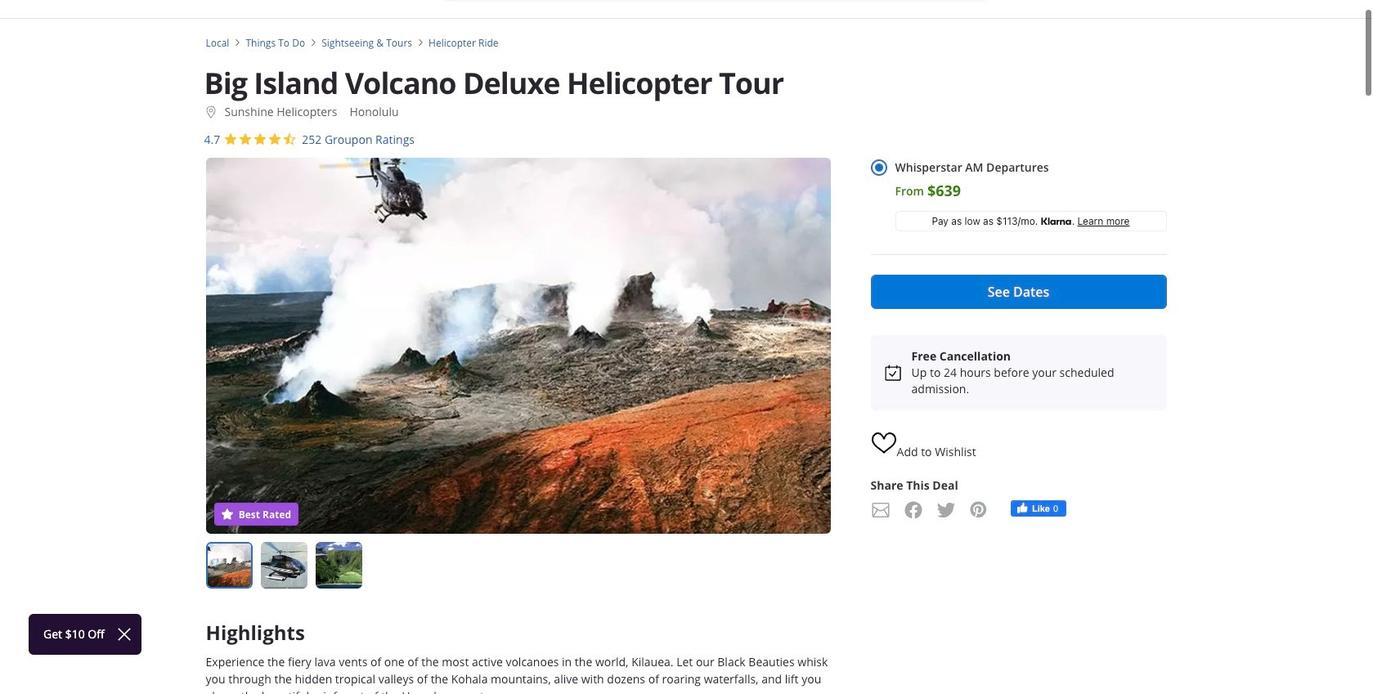 Task type: locate. For each thing, give the bounding box(es) containing it.
list box
[[206, 8, 370, 56]]

share with email. image
[[871, 353, 891, 372]]

image 2: big island volcano deluxe helicopter tour image
[[261, 8, 307, 55]]

image 1: big island volcano deluxe helicopter tour ,selected image
[[206, 8, 252, 55]]

thumbnail 2 option
[[261, 8, 307, 55]]

thumbnail 3 option
[[315, 8, 362, 55]]

image 3: big island volcano deluxe helicopter tour image
[[315, 8, 362, 55]]



Task type: describe. For each thing, give the bounding box(es) containing it.
share with twitter. image
[[937, 353, 956, 372]]

share with facebook. image
[[904, 353, 923, 372]]

pin it with pinterest. image
[[969, 353, 989, 372]]

add to wishlist image
[[871, 282, 897, 308]]

best price guarantee image
[[219, 295, 243, 319]]

thumbnail 1 option
[[206, 8, 253, 56]]



Task type: vqa. For each thing, say whether or not it's contained in the screenshot.
BEST PRICE GUARANTEE image
yes



